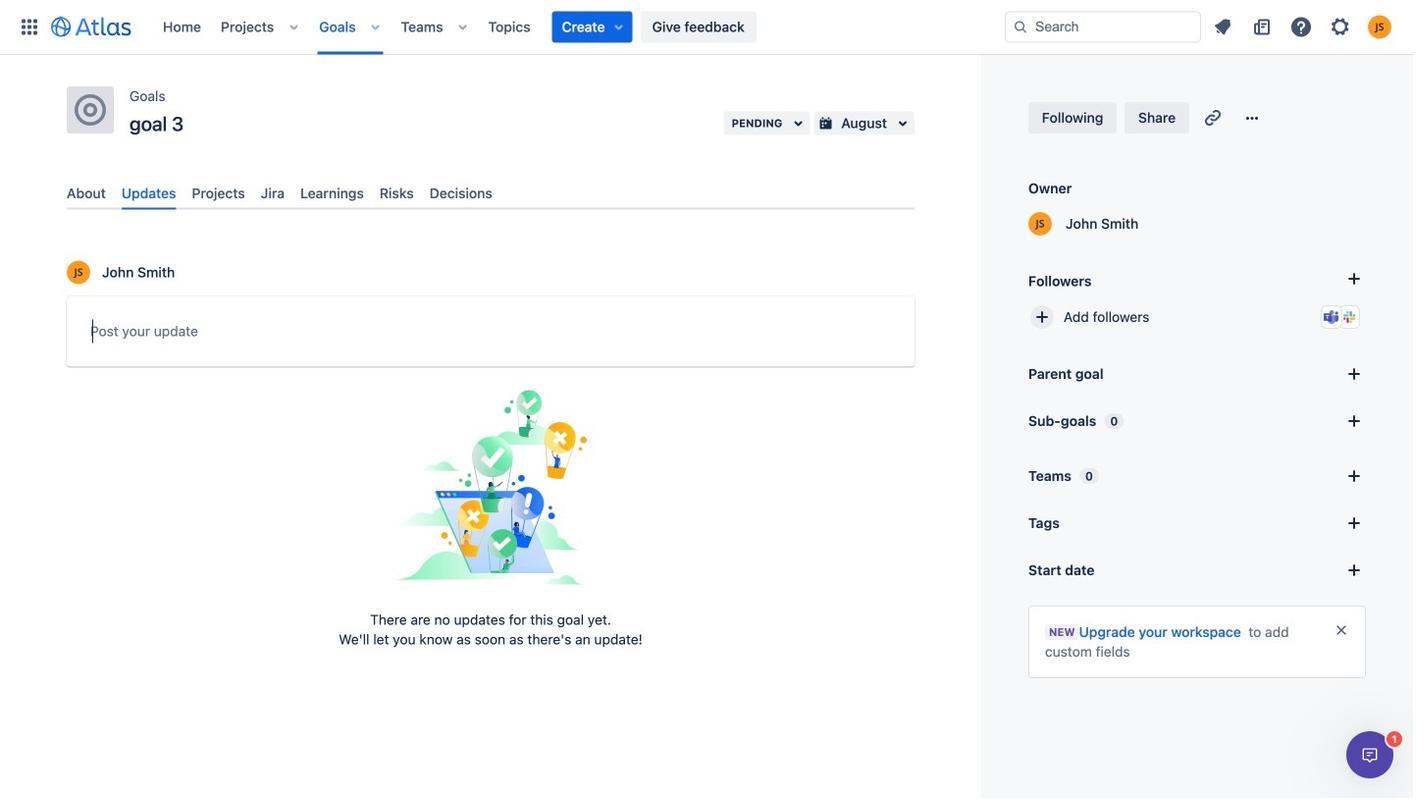 Task type: describe. For each thing, give the bounding box(es) containing it.
more icon image
[[1241, 106, 1265, 130]]

notifications image
[[1211, 15, 1235, 39]]

help image
[[1290, 15, 1313, 39]]

top element
[[12, 0, 1005, 54]]

switch to... image
[[18, 15, 41, 39]]

account image
[[1368, 15, 1392, 39]]

add a follower image
[[1343, 267, 1367, 291]]

msteams logo showing  channels are connected to this goal image
[[1324, 309, 1340, 325]]



Task type: locate. For each thing, give the bounding box(es) containing it.
Main content area, start typing to enter text. text field
[[90, 320, 891, 350]]

search image
[[1013, 19, 1029, 35]]

goal icon image
[[75, 94, 106, 126]]

close banner image
[[1334, 622, 1350, 638]]

tab list
[[59, 177, 923, 210]]

Search field
[[1005, 11, 1202, 43]]

settings image
[[1329, 15, 1353, 39]]

add follower image
[[1031, 305, 1054, 329]]

None search field
[[1005, 11, 1202, 43]]

banner
[[0, 0, 1414, 55]]

slack logo showing nan channels are connected to this goal image
[[1342, 309, 1358, 325]]



Task type: vqa. For each thing, say whether or not it's contained in the screenshot.
MSTeams logo showing  channels are connected to this goal
yes



